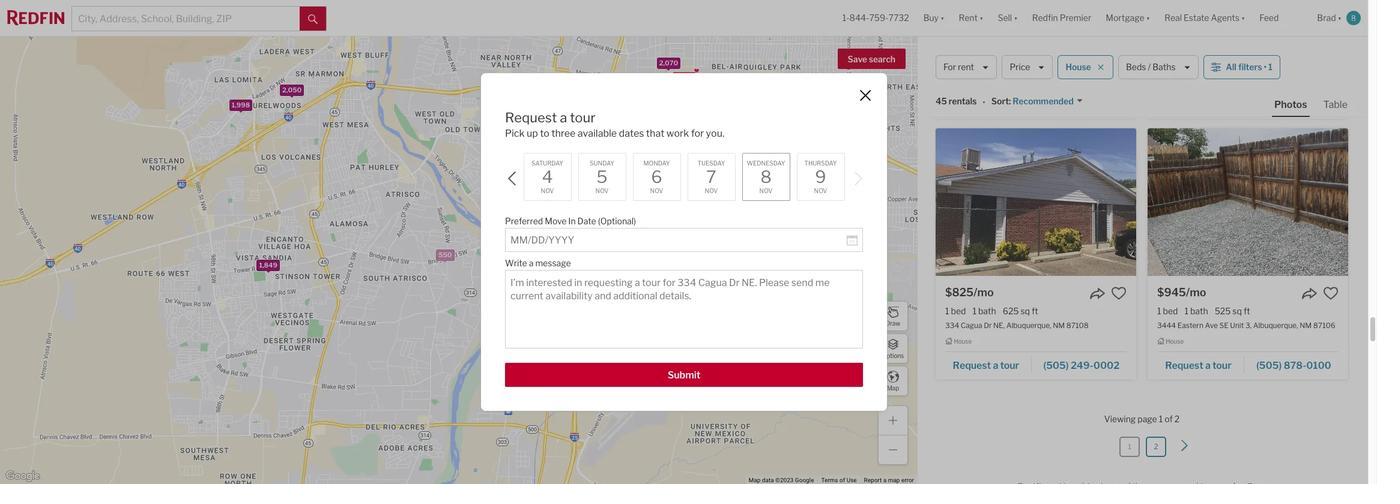 Task type: vqa. For each thing, say whether or not it's contained in the screenshot.


Task type: locate. For each thing, give the bounding box(es) containing it.
sq
[[1027, 45, 1036, 55], [1240, 45, 1249, 55], [1021, 306, 1030, 316], [1233, 306, 1242, 316]]

1 horizontal spatial map
[[887, 385, 899, 392]]

$825 /mo
[[945, 286, 994, 299]]

1 bath up dr at the right of the page
[[973, 306, 996, 316]]

bed up 3444
[[1163, 306, 1178, 316]]

(505) for $825 /mo
[[1044, 360, 1069, 372]]

1 up eastern at the right of the page
[[1185, 306, 1189, 316]]

photo of 3444 eastern ave se unit 3, albuquerque, nm 87106 image
[[1148, 128, 1349, 276]]

(505) 878-0100 link for $945 /mo
[[1245, 355, 1339, 375]]

1 vertical spatial •
[[983, 97, 986, 107]]

0 horizontal spatial bed
[[951, 306, 966, 316]]

bed up 334
[[951, 306, 966, 316]]

nov down wednesday
[[760, 187, 773, 194]]

blvd
[[984, 60, 999, 69], [1207, 60, 1222, 69]]

0 vertical spatial favorite button checkbox
[[1323, 25, 1339, 40]]

favorite button checkbox
[[1111, 25, 1127, 40], [1323, 286, 1339, 301]]

1,500
[[498, 172, 516, 181], [548, 211, 566, 220]]

1,500 left "in" on the top of the page
[[548, 211, 566, 220]]

request for $1,395
[[953, 99, 992, 110]]

2 units down 970
[[674, 273, 696, 282]]

1 bed up 334
[[945, 306, 966, 316]]

(505) 878-0100 link for $725 /mo
[[1245, 94, 1339, 114]]

preferred move in date (optional) element
[[505, 210, 857, 228]]

a up three
[[560, 110, 567, 126]]

1 vertical spatial map
[[749, 478, 761, 484]]

nov inside sunday 5 nov
[[596, 187, 609, 194]]

ft up 3444 eastern ave se unit 3, albuquerque, nm 87106
[[1244, 306, 1250, 316]]

1 bed from the left
[[951, 306, 966, 316]]

0 horizontal spatial favorite button checkbox
[[1111, 286, 1127, 301]]

bath up broadway
[[1197, 45, 1215, 55]]

unit
[[1234, 60, 1248, 69], [1230, 321, 1244, 330]]

sq right the 400
[[1240, 45, 1249, 55]]

995
[[601, 168, 615, 176], [741, 276, 754, 284]]

for
[[691, 128, 704, 139]]

2 inside 2 link
[[1154, 443, 1159, 452]]

0 vertical spatial 995
[[601, 168, 615, 176]]

©2023
[[776, 478, 794, 484]]

1,450
[[597, 199, 615, 207]]

1 blvd from the left
[[984, 60, 999, 69]]

1 bath up broadway
[[1191, 45, 1215, 55]]

albuquerque, right 3, on the right bottom of page
[[1253, 321, 1298, 330]]

1 horizontal spatial favorite button checkbox
[[1323, 25, 1339, 40]]

nov up 1,450
[[596, 187, 609, 194]]

1-844-759-7732 link
[[843, 13, 909, 23]]

2 blvd from the left
[[1207, 60, 1222, 69]]

map down "options"
[[887, 385, 899, 392]]

(505) 878-0100 link down 3, on the right bottom of page
[[1245, 355, 1339, 375]]

nov for 9
[[814, 187, 827, 194]]

2 bed from the left
[[1163, 306, 1178, 316]]

nov inside 'tuesday 7 nov'
[[705, 187, 718, 194]]

nov down monday
[[650, 187, 663, 194]]

favorite button image for $1,395 /mo
[[1111, 25, 1127, 40]]

(505) down filters at right
[[1257, 99, 1282, 110]]

nm right 3, on the right bottom of page
[[1300, 321, 1312, 330]]

2 beds from the left
[[1165, 45, 1184, 55]]

3 nov from the left
[[650, 187, 663, 194]]

house for $725 /mo
[[1166, 77, 1184, 84]]

(505) down 1117 girard blvd se apt 06, albuquerque, nm 87106
[[1045, 99, 1070, 110]]

ft for $725 /mo
[[1251, 45, 1258, 55]]

• for 45 rentals •
[[983, 97, 986, 107]]

nm left remove house icon
[[1084, 60, 1096, 69]]

map button
[[878, 366, 908, 396]]

rent
[[958, 62, 974, 72]]

redfin premier button
[[1025, 0, 1099, 36]]

1 horizontal spatial beds
[[1165, 45, 1184, 55]]

sort :
[[992, 96, 1011, 107]]

1 horizontal spatial 985
[[782, 284, 795, 293]]

• for all filters • 1
[[1264, 62, 1267, 72]]

up
[[527, 128, 538, 139]]

google image
[[3, 469, 43, 485]]

wednesday
[[747, 160, 785, 167]]

1 horizontal spatial •
[[1264, 62, 1267, 72]]

5 nov from the left
[[760, 187, 773, 194]]

house
[[1066, 62, 1091, 72], [954, 77, 972, 84], [1166, 77, 1184, 84], [954, 338, 972, 345], [1166, 338, 1184, 345]]

2 06, from the left
[[1249, 60, 1260, 69]]

a left map
[[883, 478, 887, 484]]

nov inside wednesday 8 nov
[[760, 187, 773, 194]]

albuquerque, for $945 /mo
[[1253, 321, 1298, 330]]

request up "up"
[[505, 110, 557, 126]]

(505) left 249-
[[1044, 360, 1069, 372]]

625 for 625
[[646, 189, 659, 198]]

se for $1,395 /mo
[[1000, 60, 1009, 69]]

table
[[1324, 99, 1348, 111]]

1 horizontal spatial 2 units
[[674, 273, 696, 282]]

2 beds
[[945, 45, 972, 55]]

se for $725 /mo
[[1223, 60, 1232, 69]]

1 bath for $725 /mo
[[1191, 45, 1215, 55]]

favorite button checkbox left user photo
[[1323, 25, 1339, 40]]

baths
[[1153, 62, 1176, 72]]

request a tour button
[[945, 95, 1032, 113], [945, 356, 1032, 374], [1158, 356, 1245, 374]]

/mo for $1,395
[[982, 25, 1002, 38]]

/mo
[[982, 25, 1002, 38], [1185, 25, 1205, 38], [974, 286, 994, 299], [1186, 286, 1207, 299]]

1 1 bed from the left
[[945, 306, 966, 316]]

favorite button checkbox for $1,395 /mo
[[1111, 25, 1127, 40]]

ft up 1117 girard blvd se apt 06, albuquerque, nm 87106
[[1038, 45, 1045, 55]]

request right "45"
[[953, 99, 992, 110]]

87106 for $1,395 /mo
[[1098, 60, 1120, 69]]

nov inside the monday 6 nov
[[650, 187, 663, 194]]

(505) down 3444 eastern ave se unit 3, albuquerque, nm 87106
[[1257, 360, 1282, 372]]

(505) 878-0100 link for $1,395 /mo
[[1032, 94, 1127, 114]]

se down the 400
[[1223, 60, 1232, 69]]

(505) for $725 /mo
[[1257, 99, 1282, 110]]

request down eastern at the right of the page
[[1165, 360, 1204, 372]]

1 nov from the left
[[541, 187, 554, 194]]

878- for $945 /mo
[[1284, 360, 1307, 372]]

ft up 334 cagua dr ne, albuquerque, nm 87108
[[1032, 306, 1038, 316]]

terms of use link
[[821, 478, 857, 484]]

nov down tuesday
[[705, 187, 718, 194]]

1 vertical spatial units
[[680, 273, 696, 282]]

error
[[902, 478, 914, 484]]

house left remove house icon
[[1066, 62, 1091, 72]]

625 for 625 sq ft
[[1003, 306, 1019, 316]]

0 horizontal spatial 87106
[[1098, 60, 1120, 69]]

(505) for $1,395 /mo
[[1045, 99, 1070, 110]]

0 horizontal spatial map
[[749, 478, 761, 484]]

map inside button
[[887, 385, 899, 392]]

write a message element
[[505, 252, 857, 270]]

sq up 334 cagua dr ne, albuquerque, nm 87108
[[1021, 306, 1030, 316]]

Preferred Move In Date (Optional) text field
[[511, 235, 847, 246]]

request a tour button for $945 /mo
[[1158, 356, 1245, 374]]

0 horizontal spatial favorite button checkbox
[[1111, 25, 1127, 40]]

request for $945
[[1165, 360, 1204, 372]]

favorite button image for $945 /mo
[[1323, 286, 1339, 301]]

0 vertical spatial map
[[887, 385, 899, 392]]

message
[[535, 258, 571, 268]]

0 horizontal spatial units
[[543, 188, 560, 196]]

(505) 878-0100 for $1,395 /mo
[[1045, 99, 1120, 110]]

beds for $1,395
[[952, 45, 972, 55]]

1 bath up eastern at the right of the page
[[1185, 306, 1208, 316]]

/mo up dr at the right of the page
[[974, 286, 994, 299]]

06, down 400 sq ft
[[1249, 60, 1260, 69]]

0 horizontal spatial blvd
[[984, 60, 999, 69]]

Write a message text field
[[511, 277, 858, 343]]

options
[[882, 352, 904, 360]]

400
[[1221, 45, 1238, 55]]

850 sq ft
[[1008, 45, 1045, 55]]

/mo up albuquerque rentals
[[982, 25, 1002, 38]]

1 horizontal spatial 1,500
[[548, 211, 566, 220]]

2 up 1117 at the top of the page
[[945, 45, 951, 55]]

sq up 1117 girard blvd se apt 06, albuquerque, nm 87106
[[1027, 45, 1036, 55]]

write
[[505, 258, 527, 268]]

1 horizontal spatial 995
[[741, 276, 754, 284]]

beds / baths
[[1126, 62, 1176, 72]]

photo of 334 cagua dr ne, albuquerque, nm 87108 image
[[936, 128, 1137, 276]]

1 vertical spatial 825
[[759, 251, 772, 260]]

06, right apt
[[1025, 60, 1036, 69]]

beds up 1117 at the top of the page
[[952, 45, 972, 55]]

3444
[[1158, 321, 1176, 330]]

viewing page 1 of 2
[[1105, 414, 1180, 424]]

1,395
[[725, 173, 743, 181]]

favorite button image for $825 /mo
[[1111, 286, 1127, 301]]

nov for 5
[[596, 187, 609, 194]]

2 right page
[[1175, 414, 1180, 424]]

0 horizontal spatial 1 bed
[[945, 306, 966, 316]]

report a map error
[[864, 478, 914, 484]]

$1,395 /mo
[[945, 25, 1002, 38]]

• inside button
[[1264, 62, 1267, 72]]

0 horizontal spatial 1,500
[[498, 172, 516, 181]]

1 vertical spatial 995
[[741, 276, 754, 284]]

1 horizontal spatial 06,
[[1249, 60, 1260, 69]]

save
[[848, 54, 867, 64]]

625 inside map region
[[646, 189, 659, 198]]

1 vertical spatial 625
[[1003, 306, 1019, 316]]

1 vertical spatial unit
[[1230, 321, 1244, 330]]

•
[[1264, 62, 1267, 72], [983, 97, 986, 107]]

0 vertical spatial 985
[[648, 196, 661, 204]]

(505) 878-0100 for $945 /mo
[[1257, 360, 1332, 372]]

nm for $1,395 /mo
[[1084, 60, 1096, 69]]

1 bath for $1,395 /mo
[[978, 45, 1002, 55]]

0 vertical spatial of
[[1165, 414, 1173, 424]]

844-
[[850, 13, 869, 23]]

0 horizontal spatial •
[[983, 97, 986, 107]]

1,500 left saturday 4 nov
[[498, 172, 516, 181]]

ft up 421 broadway blvd se unit 06, albuquerque, nm 87102 at the right of page
[[1251, 45, 1258, 55]]

0 horizontal spatial of
[[840, 478, 845, 484]]

1 vertical spatial favorite button checkbox
[[1111, 286, 1127, 301]]

8
[[761, 167, 772, 187]]

bed for $825
[[951, 306, 966, 316]]

recommended
[[1013, 96, 1074, 107]]

1 up 'cagua'
[[973, 306, 977, 316]]

albuquerque, down 850 sq ft
[[1037, 60, 1082, 69]]

units down 4
[[543, 188, 560, 196]]

nm left 87102
[[1309, 60, 1321, 69]]

in
[[568, 216, 576, 226]]

ft
[[1038, 45, 1045, 55], [1251, 45, 1258, 55], [1032, 306, 1038, 316], [1244, 306, 1250, 316]]

nov
[[541, 187, 554, 194], [596, 187, 609, 194], [650, 187, 663, 194], [705, 187, 718, 194], [760, 187, 773, 194], [814, 187, 827, 194]]

1 up 3444
[[1158, 306, 1161, 316]]

preferred
[[505, 216, 543, 226]]

87106
[[1098, 60, 1120, 69], [1314, 321, 1336, 330]]

625 up 334 cagua dr ne, albuquerque, nm 87108
[[1003, 306, 1019, 316]]

favorite button image
[[1111, 25, 1127, 40], [1111, 286, 1127, 301], [1323, 286, 1339, 301]]

0 vertical spatial favorite button checkbox
[[1111, 25, 1127, 40]]

terms
[[821, 478, 838, 484]]

remove house image
[[1098, 64, 1105, 71]]

45 rentals •
[[936, 96, 986, 107]]

request down 'cagua'
[[953, 360, 991, 372]]

nov down 2,600 on the left top of page
[[541, 187, 554, 194]]

house down 3444
[[1166, 338, 1184, 345]]

of right page
[[1165, 414, 1173, 424]]

a
[[994, 99, 999, 110], [560, 110, 567, 126], [529, 258, 534, 268], [993, 360, 999, 372], [1206, 360, 1211, 372], [883, 478, 887, 484]]

(505) 878-0100 link down filters at right
[[1245, 94, 1339, 114]]

2 1 bed from the left
[[1158, 306, 1178, 316]]

1,550
[[554, 242, 573, 250]]

0 horizontal spatial beds
[[952, 45, 972, 55]]

beds right 0
[[1165, 45, 1184, 55]]

bath up dr at the right of the page
[[979, 306, 996, 316]]

of left use
[[840, 478, 845, 484]]

1 vertical spatial favorite button checkbox
[[1323, 286, 1339, 301]]

0100 for $725 /mo
[[1307, 99, 1332, 110]]

878-
[[1072, 99, 1095, 110], [1284, 99, 1307, 110], [1284, 360, 1307, 372]]

1 bath up girard
[[978, 45, 1002, 55]]

625 sq ft
[[1003, 306, 1038, 316]]

albuquerque
[[936, 49, 1017, 64]]

submit
[[668, 370, 701, 381]]

0 horizontal spatial 825
[[759, 251, 772, 260]]

units
[[543, 188, 560, 196], [680, 273, 696, 282]]

house down rent
[[954, 77, 972, 84]]

4 nov from the left
[[705, 187, 718, 194]]

1 horizontal spatial 87106
[[1314, 321, 1336, 330]]

0100
[[1095, 99, 1120, 110], [1307, 99, 1332, 110], [1307, 360, 1332, 372]]

1 beds from the left
[[952, 45, 972, 55]]

draw
[[886, 320, 900, 327]]

ft for $1,395 /mo
[[1038, 45, 1045, 55]]

1 horizontal spatial bed
[[1163, 306, 1178, 316]]

unit for $725 /mo
[[1234, 60, 1248, 69]]

eastern
[[1178, 321, 1204, 330]]

three
[[552, 128, 576, 139]]

sq right 525
[[1233, 306, 1242, 316]]

price
[[1010, 62, 1030, 72]]

se left apt
[[1000, 60, 1009, 69]]

house down 'cagua'
[[954, 338, 972, 345]]

0 horizontal spatial 06,
[[1025, 60, 1036, 69]]

2 nov from the left
[[596, 187, 609, 194]]

albuquerque, up photos
[[1262, 60, 1307, 69]]

request a tour button for $1,395 /mo
[[945, 95, 1032, 113]]

blvd left 'all'
[[1207, 60, 1222, 69]]

6 nov from the left
[[814, 187, 827, 194]]

/mo for $945
[[1186, 286, 1207, 299]]

a right write
[[529, 258, 534, 268]]

1,998
[[232, 101, 250, 109]]

options button
[[878, 334, 908, 364]]

house down baths
[[1166, 77, 1184, 84]]

dialog
[[481, 74, 887, 411]]

1 horizontal spatial blvd
[[1207, 60, 1222, 69]]

1,095
[[674, 262, 693, 270]]

/mo up eastern at the right of the page
[[1186, 286, 1207, 299]]

favorite button checkbox
[[1323, 25, 1339, 40], [1111, 286, 1127, 301]]

bath left 850
[[984, 45, 1002, 55]]

map left data
[[749, 478, 761, 484]]

premier
[[1060, 13, 1092, 23]]

1 06, from the left
[[1025, 60, 1036, 69]]

nov down thursday
[[814, 187, 827, 194]]

ave
[[1205, 321, 1218, 330]]

0 vertical spatial units
[[543, 188, 560, 196]]

beds for $725
[[1165, 45, 1184, 55]]

0002
[[1094, 360, 1120, 372]]

• inside the 45 rentals •
[[983, 97, 986, 107]]

0 vertical spatial 2 units
[[538, 188, 560, 196]]

blvd right girard
[[984, 60, 999, 69]]

0 vertical spatial 625
[[646, 189, 659, 198]]

favorite button image
[[1323, 25, 1339, 40]]

favorite button checkbox for $725 /mo
[[1323, 25, 1339, 40]]

878- for $1,395 /mo
[[1072, 99, 1095, 110]]

user photo image
[[1347, 11, 1361, 25]]

/mo up broadway
[[1185, 25, 1205, 38]]

1 right filters at right
[[1269, 62, 1273, 72]]

1 horizontal spatial favorite button checkbox
[[1323, 286, 1339, 301]]

1 horizontal spatial 1 bed
[[1158, 306, 1178, 316]]

1 up 334
[[945, 306, 949, 316]]

2 down page
[[1154, 443, 1159, 452]]

sq for $945 /mo
[[1233, 306, 1242, 316]]

tour for $945 /mo
[[1213, 360, 1232, 372]]

nov inside the thursday 9 nov
[[814, 187, 827, 194]]

0 vertical spatial 825
[[779, 178, 792, 186]]

0 vertical spatial 87106
[[1098, 60, 1120, 69]]

(505) 878-0100 link down house button
[[1032, 94, 1127, 114]]

1 vertical spatial 87106
[[1314, 321, 1336, 330]]

2 units down 4
[[538, 188, 560, 196]]

• right filters at right
[[1264, 62, 1267, 72]]

06, for $725 /mo
[[1249, 60, 1260, 69]]

se right ave
[[1220, 321, 1229, 330]]

se
[[1000, 60, 1009, 69], [1223, 60, 1232, 69], [1220, 321, 1229, 330]]

units down 970
[[680, 273, 696, 282]]

87102
[[1322, 60, 1344, 69]]

bath for $725 /mo
[[1197, 45, 1215, 55]]

/mo for $725
[[1185, 25, 1205, 38]]

0 horizontal spatial 625
[[646, 189, 659, 198]]

0 horizontal spatial 995
[[601, 168, 615, 176]]

0 horizontal spatial 2 units
[[538, 188, 560, 196]]

1 bed up 3444
[[1158, 306, 1178, 316]]

0 vertical spatial unit
[[1234, 60, 1248, 69]]

favorite button checkbox left $945
[[1111, 286, 1127, 301]]

• left sort
[[983, 97, 986, 107]]

1 inside all filters • 1 button
[[1269, 62, 1273, 72]]

625 down the 6
[[646, 189, 659, 198]]

1 bath for $945 /mo
[[1185, 306, 1208, 316]]

1 right page
[[1159, 414, 1163, 424]]

0 vertical spatial •
[[1264, 62, 1267, 72]]

bath
[[984, 45, 1002, 55], [1197, 45, 1215, 55], [979, 306, 996, 316], [1191, 306, 1208, 316]]

wednesday 8 nov
[[747, 160, 785, 194]]

bath up eastern at the right of the page
[[1191, 306, 1208, 316]]

tuesday
[[698, 160, 725, 167]]

request a tour button for $825 /mo
[[945, 356, 1032, 374]]

1 horizontal spatial 625
[[1003, 306, 1019, 316]]

nov inside saturday 4 nov
[[541, 187, 554, 194]]



Task type: describe. For each thing, give the bounding box(es) containing it.
:
[[1009, 96, 1011, 107]]

7732
[[889, 13, 909, 23]]

$1,395
[[945, 25, 982, 38]]

bath for $945 /mo
[[1191, 306, 1208, 316]]

photos
[[1275, 99, 1307, 111]]

next image
[[851, 172, 866, 186]]

house button
[[1058, 55, 1114, 79]]

2 link
[[1146, 437, 1167, 458]]

1117
[[945, 60, 960, 69]]

1 vertical spatial 985
[[782, 284, 795, 293]]

0 vertical spatial 1,500
[[498, 172, 516, 181]]

nm for $725 /mo
[[1309, 60, 1321, 69]]

/mo for $825
[[974, 286, 994, 299]]

map for map
[[887, 385, 899, 392]]

$825
[[945, 286, 974, 299]]

1 up girard
[[978, 45, 982, 55]]

saturday 4 nov
[[532, 160, 563, 194]]

/
[[1148, 62, 1151, 72]]

beds
[[1126, 62, 1146, 72]]

monday 6 nov
[[644, 160, 670, 194]]

0100 for $1,395 /mo
[[1095, 99, 1120, 110]]

search
[[869, 54, 896, 64]]

87108
[[1067, 321, 1089, 330]]

recommended button
[[1011, 96, 1084, 107]]

request a tour for $1,395
[[953, 99, 1020, 110]]

apt
[[1011, 60, 1023, 69]]

0 horizontal spatial 985
[[648, 196, 661, 204]]

house for $1,395 /mo
[[954, 77, 972, 84]]

878- for $725 /mo
[[1284, 99, 1307, 110]]

759-
[[869, 13, 889, 23]]

421
[[1158, 60, 1170, 69]]

400 sq ft
[[1221, 45, 1258, 55]]

request inside request a tour pick up to three available dates that work for you.
[[505, 110, 557, 126]]

1 vertical spatial 1,500
[[548, 211, 566, 220]]

(505) 249-0002
[[1044, 360, 1120, 372]]

photos button
[[1272, 99, 1321, 117]]

a down ne,
[[993, 360, 999, 372]]

dialog containing 4
[[481, 74, 887, 411]]

1,285
[[709, 152, 727, 161]]

850
[[1008, 45, 1025, 55]]

2 down 1,095
[[674, 273, 678, 282]]

sort
[[992, 96, 1009, 107]]

845
[[591, 190, 604, 199]]

$945 /mo
[[1158, 286, 1207, 299]]

$725
[[1158, 25, 1185, 38]]

334
[[945, 321, 959, 330]]

1 horizontal spatial of
[[1165, 414, 1173, 424]]

nov for 7
[[705, 187, 718, 194]]

City, Address, School, Building, ZIP search field
[[72, 7, 300, 31]]

thursday
[[805, 160, 837, 167]]

albuquerque, for $725 /mo
[[1262, 60, 1307, 69]]

nov for 6
[[650, 187, 663, 194]]

price button
[[1002, 55, 1053, 79]]

previous image
[[505, 172, 520, 186]]

map region
[[0, 0, 977, 485]]

06, for $1,395 /mo
[[1025, 60, 1036, 69]]

(optional)
[[598, 216, 636, 226]]

thursday 9 nov
[[805, 160, 837, 194]]

5
[[597, 167, 608, 187]]

data
[[762, 478, 774, 484]]

beds / baths button
[[1119, 55, 1199, 79]]

sq for $725 /mo
[[1240, 45, 1249, 55]]

1,100
[[549, 257, 566, 266]]

photo of 1117 girard blvd se apt 06, albuquerque, nm 87106 image
[[936, 0, 1137, 15]]

all filters • 1 button
[[1204, 55, 1281, 79]]

redfin premier
[[1032, 13, 1092, 23]]

sunday
[[590, 160, 614, 167]]

550
[[439, 251, 452, 260]]

nov for 8
[[760, 187, 773, 194]]

a inside request a tour pick up to three available dates that work for you.
[[560, 110, 567, 126]]

1 horizontal spatial units
[[680, 273, 696, 282]]

to
[[540, 128, 550, 139]]

nov for 4
[[541, 187, 554, 194]]

2,400
[[560, 169, 579, 178]]

2 down 4
[[538, 188, 542, 196]]

tour for $1,395 /mo
[[1001, 99, 1020, 110]]

albuquerque, down 625 sq ft
[[1007, 321, 1052, 330]]

house for $945 /mo
[[1166, 338, 1184, 345]]

525 sq ft
[[1215, 306, 1250, 316]]

redfin
[[1032, 13, 1058, 23]]

a left :
[[994, 99, 999, 110]]

albuquerque rentals
[[936, 49, 1068, 64]]

87106 for $945 /mo
[[1314, 321, 1336, 330]]

1,185
[[602, 200, 619, 208]]

request a tour for $945
[[1165, 360, 1232, 372]]

report a map error link
[[864, 478, 914, 484]]

house for $825 /mo
[[954, 338, 972, 345]]

tour for $825 /mo
[[1000, 360, 1019, 372]]

1,595
[[652, 193, 670, 201]]

map for map data ©2023 google
[[749, 478, 761, 484]]

google
[[795, 478, 814, 484]]

unit for $945 /mo
[[1230, 321, 1244, 330]]

2,070
[[659, 59, 678, 67]]

submit search image
[[308, 14, 318, 24]]

bath for $1,395 /mo
[[984, 45, 1002, 55]]

a down ave
[[1206, 360, 1211, 372]]

7
[[706, 167, 717, 187]]

1,650
[[651, 127, 669, 136]]

0 beds
[[1158, 45, 1184, 55]]

950
[[744, 275, 758, 283]]

house inside button
[[1066, 62, 1091, 72]]

(505) 878-0100 for $725 /mo
[[1257, 99, 1332, 110]]

tour inside request a tour pick up to three available dates that work for you.
[[570, 110, 596, 126]]

request a tour for $825
[[953, 360, 1019, 372]]

feed button
[[1253, 0, 1310, 36]]

bed for $945
[[1163, 306, 1178, 316]]

save search
[[848, 54, 896, 64]]

421 broadway blvd se unit 06, albuquerque, nm 87102
[[1158, 60, 1344, 69]]

sq for $1,395 /mo
[[1027, 45, 1036, 55]]

2,600
[[547, 168, 567, 176]]

blvd for $1,395 /mo
[[984, 60, 999, 69]]

preferred move in date (optional)
[[505, 216, 636, 226]]

1 horizontal spatial 825
[[779, 178, 792, 186]]

terms of use
[[821, 478, 857, 484]]

se for $945 /mo
[[1220, 321, 1229, 330]]

request for $825
[[953, 360, 991, 372]]

1 bed for $825 /mo
[[945, 306, 966, 316]]

1 up broadway
[[1191, 45, 1195, 55]]

albuquerque, for $1,395 /mo
[[1037, 60, 1082, 69]]

map
[[888, 478, 900, 484]]

nm left 87108
[[1053, 321, 1065, 330]]

date
[[578, 216, 596, 226]]

(505) for $945 /mo
[[1257, 360, 1282, 372]]

1 bath for $825 /mo
[[973, 306, 996, 316]]

for
[[944, 62, 956, 72]]

nm for $945 /mo
[[1300, 321, 1312, 330]]

blvd for $725 /mo
[[1207, 60, 1222, 69]]

975
[[674, 267, 687, 275]]

ne,
[[994, 321, 1005, 330]]

1 bed for $945 /mo
[[1158, 306, 1178, 316]]

rentals
[[1020, 49, 1068, 64]]

rentals
[[949, 96, 977, 107]]

ft for $825 /mo
[[1032, 306, 1038, 316]]

report
[[864, 478, 882, 484]]

bath for $825 /mo
[[979, 306, 996, 316]]

table button
[[1321, 99, 1350, 116]]

favorite button checkbox for $825 /mo
[[1111, 286, 1127, 301]]

1 vertical spatial 2 units
[[674, 273, 696, 282]]

635
[[620, 187, 634, 195]]

dates
[[619, 128, 644, 139]]

0100 for $945 /mo
[[1307, 360, 1332, 372]]

$945
[[1158, 286, 1186, 299]]

pick
[[505, 128, 525, 139]]

all
[[1226, 62, 1237, 72]]

sq for $825 /mo
[[1021, 306, 1030, 316]]

sunday 5 nov
[[590, 160, 614, 194]]

favorite button checkbox for $945 /mo
[[1323, 286, 1339, 301]]

1 vertical spatial of
[[840, 478, 845, 484]]

1117 girard blvd se apt 06, albuquerque, nm 87106
[[945, 60, 1120, 69]]

dr
[[984, 321, 992, 330]]

ft for $945 /mo
[[1244, 306, 1250, 316]]

you.
[[706, 128, 725, 139]]

970
[[685, 263, 698, 272]]

photo of 421 broadway blvd se unit 06, albuquerque, nm 87102 image
[[1148, 0, 1349, 15]]

9
[[815, 167, 826, 187]]



